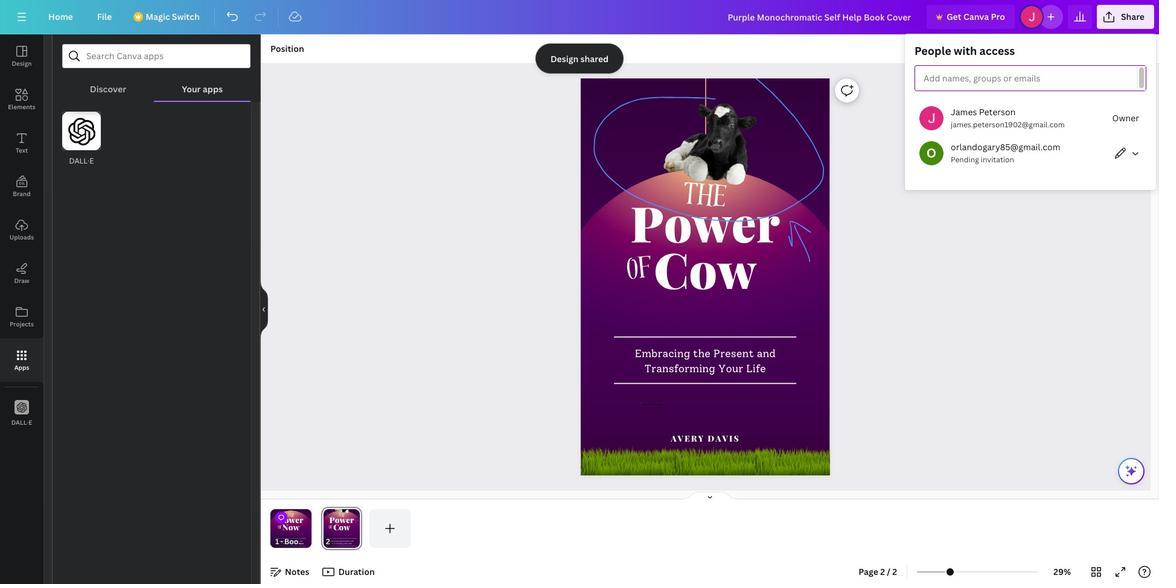 Task type: vqa. For each thing, say whether or not it's contained in the screenshot.
design thinking Image
no



Task type: locate. For each thing, give the bounding box(es) containing it.
of
[[625, 245, 655, 298], [278, 524, 283, 532]]

of inside of the
[[278, 524, 283, 532]]

29% button
[[1043, 563, 1082, 582]]

0 vertical spatial and
[[757, 348, 776, 360]]

1 horizontal spatial of
[[625, 245, 655, 298]]

0 horizontal spatial life
[[298, 543, 301, 545]]

page 2 image
[[321, 510, 362, 548]]

1 horizontal spatial and
[[757, 348, 776, 360]]

0 horizontal spatial embracing
[[279, 540, 289, 543]]

design inside button
[[12, 59, 32, 68]]

embracing down 'now'
[[279, 540, 289, 543]]

0 horizontal spatial your
[[182, 83, 201, 95]]

Add names, groups or emails text field
[[920, 71, 1044, 88]]

embracing
[[635, 348, 690, 360], [279, 540, 289, 543]]

1 horizontal spatial life
[[746, 362, 766, 375]]

1 horizontal spatial 2
[[892, 566, 897, 578]]

0 horizontal spatial dall·e
[[11, 418, 32, 427]]

1 horizontal spatial transforming
[[645, 362, 716, 375]]

2 2 from the left
[[892, 566, 897, 578]]

1 vertical spatial power
[[279, 514, 303, 525]]

text
[[16, 146, 28, 155]]

main menu bar
[[0, 0, 1159, 34]]

2 left / on the right bottom of the page
[[880, 566, 885, 578]]

position button
[[266, 39, 309, 59]]

1 vertical spatial life
[[298, 543, 301, 545]]

0 vertical spatial of
[[625, 245, 655, 298]]

the
[[682, 171, 729, 225], [693, 348, 711, 360], [287, 511, 295, 520], [289, 540, 292, 543]]

dall·e button
[[0, 392, 43, 435]]

of for of
[[625, 245, 655, 298]]

embracing the present and transforming your life
[[635, 348, 776, 375], [279, 540, 303, 545]]

power for cow
[[631, 190, 780, 255]]

of the
[[278, 511, 295, 532]]

1 vertical spatial your
[[718, 362, 744, 375]]

davis
[[708, 433, 740, 444]]

file button
[[87, 5, 121, 29]]

share button
[[1097, 5, 1154, 29]]

shared
[[581, 53, 609, 64]]

1 horizontal spatial dall·e
[[69, 156, 94, 166]]

0 vertical spatial life
[[746, 362, 766, 375]]

Can edit button
[[1108, 141, 1146, 165]]

1 vertical spatial transforming
[[281, 543, 293, 545]]

transforming
[[645, 362, 716, 375], [281, 543, 293, 545]]

0 vertical spatial embracing
[[635, 348, 690, 360]]

design up elements "button"
[[12, 59, 32, 68]]

power
[[631, 190, 780, 255], [279, 514, 303, 525]]

magic
[[146, 11, 170, 22]]

magic switch button
[[126, 5, 209, 29]]

owner
[[1112, 112, 1139, 124]]

0 horizontal spatial power
[[279, 514, 303, 525]]

1 horizontal spatial embracing the present and transforming your life
[[635, 348, 776, 375]]

1 horizontal spatial present
[[714, 348, 754, 360]]

2
[[880, 566, 885, 578], [892, 566, 897, 578]]

side panel tab list
[[0, 34, 43, 435]]

duration
[[338, 566, 375, 578]]

hide image
[[260, 280, 268, 338]]

Design title text field
[[718, 5, 922, 29]]

life
[[746, 362, 766, 375], [298, 543, 301, 545]]

the inside of the
[[287, 511, 295, 520]]

Page title text field
[[335, 536, 340, 548]]

design left shared
[[551, 53, 579, 64]]

apps
[[203, 83, 223, 95]]

serif
[[648, 402, 654, 406]]

0 horizontal spatial design
[[12, 59, 32, 68]]

1 horizontal spatial design
[[551, 53, 579, 64]]

draw button
[[0, 252, 43, 295]]

your
[[182, 83, 201, 95], [718, 362, 744, 375], [293, 543, 297, 545]]

avery davis
[[671, 433, 740, 444]]

0 vertical spatial present
[[714, 348, 754, 360]]

now
[[282, 522, 300, 533]]

dall·e inside button
[[11, 418, 32, 427]]

0 vertical spatial embracing the present and transforming your life
[[635, 348, 776, 375]]

0 horizontal spatial of
[[278, 524, 283, 532]]

and
[[757, 348, 776, 360], [300, 540, 303, 543]]

0 horizontal spatial transforming
[[281, 543, 293, 545]]

orlandogary85@gmail.com element
[[919, 141, 944, 165]]

0 vertical spatial your
[[182, 83, 201, 95]]

0 horizontal spatial 2
[[880, 566, 885, 578]]

uploads
[[10, 233, 34, 241]]

transforming up display
[[645, 362, 716, 375]]

0 vertical spatial power
[[631, 190, 780, 255]]

page 2 / 2
[[859, 566, 897, 578]]

1 horizontal spatial power
[[631, 190, 780, 255]]

canva
[[964, 11, 989, 22]]

1 2 from the left
[[880, 566, 885, 578]]

0 horizontal spatial present
[[292, 540, 299, 543]]

people with access group
[[905, 34, 1156, 190]]

orlandogary85@gmail.com pending invitation
[[951, 141, 1060, 165]]

1 vertical spatial dall·e
[[11, 418, 32, 427]]

get canva pro button
[[927, 5, 1015, 29]]

2 right / on the right bottom of the page
[[892, 566, 897, 578]]

embracing up display
[[635, 348, 690, 360]]

apps button
[[0, 339, 43, 382]]

1 vertical spatial of
[[278, 524, 283, 532]]

magic switch
[[146, 11, 200, 22]]

transforming down 'now'
[[281, 543, 293, 545]]

elements
[[8, 103, 35, 111]]

1 vertical spatial embracing the present and transforming your life
[[279, 540, 303, 545]]

design
[[551, 53, 579, 64], [12, 59, 32, 68]]

present
[[714, 348, 754, 360], [292, 540, 299, 543]]

1 vertical spatial and
[[300, 540, 303, 543]]

power cow
[[631, 190, 780, 302]]

dall·e
[[69, 156, 94, 166], [11, 418, 32, 427]]

1 horizontal spatial your
[[293, 543, 297, 545]]

0 vertical spatial dall·e
[[69, 156, 94, 166]]



Task type: describe. For each thing, give the bounding box(es) containing it.
file
[[97, 11, 112, 22]]

page 2 / 2 button
[[854, 563, 902, 582]]

orlandogary85@gmail.com
[[951, 141, 1060, 153]]

2 vertical spatial your
[[293, 543, 297, 545]]

design for design
[[12, 59, 32, 68]]

duration button
[[319, 563, 380, 582]]

get
[[947, 11, 961, 22]]

page
[[859, 566, 878, 578]]

1 vertical spatial present
[[292, 540, 299, 543]]

apps
[[14, 363, 29, 372]]

james.peterson1902@gmail.com
[[951, 120, 1065, 130]]

uploads button
[[0, 208, 43, 252]]

0 horizontal spatial and
[[300, 540, 303, 543]]

design shared
[[551, 53, 609, 64]]

brand button
[[0, 165, 43, 208]]

canva assistant image
[[1124, 464, 1139, 479]]

your apps button
[[154, 68, 251, 101]]

switch
[[172, 11, 200, 22]]

0 horizontal spatial embracing the present and transforming your life
[[279, 540, 303, 545]]

hide pages image
[[681, 491, 739, 501]]

peterson
[[979, 106, 1016, 118]]

cow
[[654, 236, 757, 302]]

james peterson james.peterson1902@gmail.com
[[951, 106, 1065, 130]]

james
[[951, 106, 977, 118]]

home link
[[39, 5, 83, 29]]

design button
[[0, 34, 43, 78]]

text button
[[0, 121, 43, 165]]

2 horizontal spatial your
[[718, 362, 744, 375]]

discover button
[[62, 68, 154, 101]]

your apps
[[182, 83, 223, 95]]

share
[[1121, 11, 1145, 22]]

projects button
[[0, 295, 43, 339]]

pending
[[951, 155, 979, 165]]

/
[[887, 566, 890, 578]]

notes button
[[266, 563, 314, 582]]

home
[[48, 11, 73, 22]]

0 vertical spatial transforming
[[645, 362, 716, 375]]

your inside button
[[182, 83, 201, 95]]

avery
[[671, 433, 705, 444]]

with
[[954, 43, 977, 58]]

discover
[[90, 83, 126, 95]]

29%
[[1054, 566, 1071, 578]]

access
[[980, 43, 1015, 58]]

dm
[[644, 402, 648, 406]]

notes
[[285, 566, 309, 578]]

display
[[655, 402, 664, 406]]

Search Canva apps search field
[[86, 45, 226, 68]]

design for design shared
[[551, 53, 579, 64]]

projects
[[10, 320, 34, 328]]

1 horizontal spatial embracing
[[635, 348, 690, 360]]

dm serif display
[[644, 402, 664, 406]]

power now
[[279, 514, 303, 533]]

invitation
[[981, 155, 1014, 165]]

people with access
[[915, 43, 1015, 58]]

brand
[[13, 190, 31, 198]]

1 vertical spatial embracing
[[279, 540, 289, 543]]

get canva pro
[[947, 11, 1005, 22]]

position
[[270, 43, 304, 54]]

people
[[915, 43, 951, 58]]

orlandogary85@gmail.com image
[[919, 141, 944, 165]]

elements button
[[0, 78, 43, 121]]

pro
[[991, 11, 1005, 22]]

power for now
[[279, 514, 303, 525]]

of for of the
[[278, 524, 283, 532]]

draw
[[14, 277, 29, 285]]



